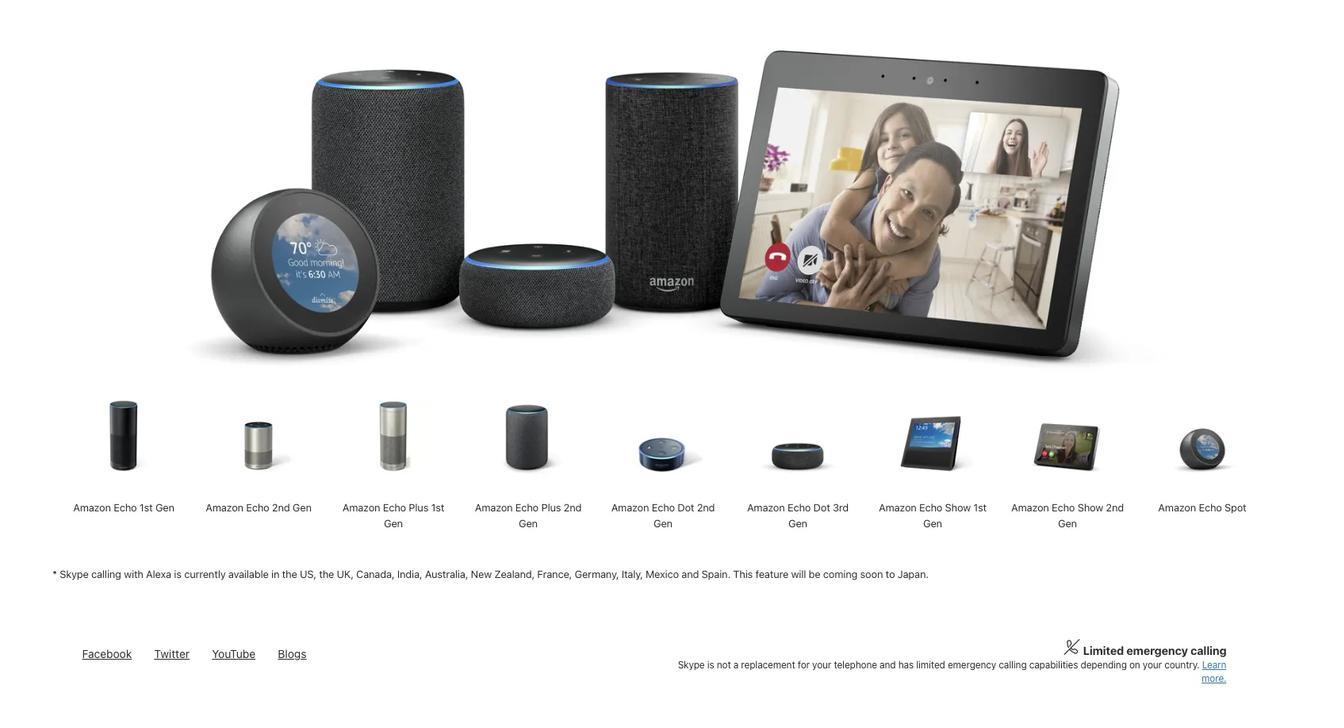 Task type: locate. For each thing, give the bounding box(es) containing it.
echo for amazon echo plus 1st gen
[[383, 502, 406, 513]]

and
[[682, 568, 699, 580], [880, 660, 896, 671]]

emergency up on
[[1127, 644, 1189, 658]]

echo for amazon echo show 2nd gen
[[1052, 502, 1075, 513]]

1 vertical spatial emergency
[[948, 660, 997, 671]]

5 echo from the left
[[652, 502, 675, 513]]

1st for amazon echo plus 1st gen
[[431, 502, 445, 513]]

is right alexa
[[174, 568, 182, 580]]

7 amazon from the left
[[879, 502, 917, 513]]

5 amazon from the left
[[612, 502, 649, 513]]

feature
[[756, 568, 789, 580]]

amazon inside amazon echo dot 2nd gen
[[612, 502, 649, 513]]

2 amazon from the left
[[206, 502, 244, 513]]

available
[[228, 568, 269, 580]]

2 plus from the left
[[541, 502, 561, 513]]

1 horizontal spatial calling
[[999, 660, 1027, 671]]

gen inside amazon echo dot 2nd gen
[[654, 517, 673, 529]]

2 echo from the left
[[246, 502, 269, 513]]

1 horizontal spatial 1st
[[431, 502, 445, 513]]

gen inside amazon echo dot 3rd gen
[[789, 517, 808, 529]]

2nd
[[272, 502, 290, 513], [564, 502, 582, 513], [697, 502, 715, 513], [1106, 502, 1124, 513]]

2nd inside amazon echo plus 2nd gen
[[564, 502, 582, 513]]

3 echo from the left
[[383, 502, 406, 513]]

1 horizontal spatial plus
[[541, 502, 561, 513]]

gen inside amazon echo plus 2nd gen
[[519, 517, 538, 529]]

1 horizontal spatial dot
[[814, 502, 830, 513]]

limited emergency calling skype is not a replacement for your telephone and has limited emergency calling capabilities depending on your country. learn more.
[[678, 644, 1227, 684]]

plus up the india,
[[409, 502, 429, 513]]

gen for amazon echo plus 1st gen
[[384, 517, 403, 529]]

and left spain.
[[682, 568, 699, 580]]

0 horizontal spatial dot
[[678, 502, 695, 513]]

2 dot from the left
[[814, 502, 830, 513]]

be
[[809, 568, 821, 580]]

1 2nd from the left
[[272, 502, 290, 513]]

echo for amazon echo plus 2nd gen
[[516, 502, 539, 513]]

3 amazon from the left
[[343, 502, 380, 513]]

calling left capabilities
[[999, 660, 1027, 671]]

1 horizontal spatial is
[[708, 660, 715, 671]]

1st
[[140, 502, 153, 513], [431, 502, 445, 513], [974, 502, 987, 513]]

emergency
[[1127, 644, 1189, 658], [948, 660, 997, 671]]

the
[[282, 568, 297, 580], [319, 568, 334, 580]]

gen inside amazon echo show 2nd gen
[[1059, 517, 1077, 529]]

echo up japan.
[[920, 502, 943, 513]]

amazon inside 'amazon echo show 1st gen'
[[879, 502, 917, 513]]

show inside 'amazon echo show 1st gen'
[[946, 502, 971, 513]]

india,
[[397, 568, 423, 580]]

zealand,
[[495, 568, 535, 580]]

1 horizontal spatial and
[[880, 660, 896, 671]]

1 horizontal spatial skype
[[678, 660, 705, 671]]

on
[[1130, 660, 1141, 671]]

spain.
[[702, 568, 731, 580]]

dot left 3rd
[[814, 502, 830, 513]]

plus for 2nd
[[541, 502, 561, 513]]

plus inside amazon echo plus 1st gen
[[409, 502, 429, 513]]

2 your from the left
[[1143, 660, 1162, 671]]

gen for amazon echo show 2nd gen
[[1059, 517, 1077, 529]]

0 horizontal spatial skype
[[60, 568, 89, 580]]

skype
[[60, 568, 89, 580], [678, 660, 705, 671]]

the right 'in' on the left bottom
[[282, 568, 297, 580]]

plus up france,
[[541, 502, 561, 513]]

is left not
[[708, 660, 715, 671]]

1st inside 'amazon echo show 1st gen'
[[974, 502, 987, 513]]

0 horizontal spatial emergency
[[948, 660, 997, 671]]

1 dot from the left
[[678, 502, 695, 513]]

4 2nd from the left
[[1106, 502, 1124, 513]]

echo inside amazon echo dot 2nd gen
[[652, 502, 675, 513]]

echo up the india,
[[383, 502, 406, 513]]

calling up learn
[[1191, 644, 1227, 658]]

6 amazon from the left
[[747, 502, 785, 513]]

your right on
[[1143, 660, 1162, 671]]

amazon echo 1st gen image
[[84, 397, 163, 476]]

0 horizontal spatial calling
[[91, 568, 121, 580]]

1 amazon from the left
[[73, 502, 111, 513]]

amazon for amazon echo 1st gen
[[73, 502, 111, 513]]

2 vertical spatial calling
[[999, 660, 1027, 671]]

0 horizontal spatial 1st
[[140, 502, 153, 513]]

show
[[946, 502, 971, 513], [1078, 502, 1104, 513]]

alexa
[[146, 568, 171, 580]]

2nd inside amazon echo show 2nd gen
[[1106, 502, 1124, 513]]

amazon echo 2nd gen
[[206, 502, 312, 513]]

is
[[174, 568, 182, 580], [708, 660, 715, 671]]

amazon echo 1st gen
[[73, 502, 174, 513]]

echo up zealand,
[[516, 502, 539, 513]]

echo inside amazon echo show 2nd gen
[[1052, 502, 1075, 513]]

telephone
[[834, 660, 878, 671]]

skype right *
[[60, 568, 89, 580]]

calling
[[91, 568, 121, 580], [1191, 644, 1227, 658], [999, 660, 1027, 671]]

uk,
[[337, 568, 354, 580]]

amazon inside amazon echo plus 2nd gen
[[475, 502, 513, 513]]

0 vertical spatial emergency
[[1127, 644, 1189, 658]]

amazon for amazon echo dot 2nd gen
[[612, 502, 649, 513]]

a
[[734, 660, 739, 671]]

2 1st from the left
[[431, 502, 445, 513]]

3 2nd from the left
[[697, 502, 715, 513]]

echo for amazon echo 2nd gen
[[246, 502, 269, 513]]

echo up available
[[246, 502, 269, 513]]

3rd
[[833, 502, 849, 513]]

your
[[813, 660, 832, 671], [1143, 660, 1162, 671]]

alexa devices supporting skype image
[[140, 1, 1187, 397]]

echo up mexico on the bottom
[[652, 502, 675, 513]]

echo
[[114, 502, 137, 513], [246, 502, 269, 513], [383, 502, 406, 513], [516, 502, 539, 513], [652, 502, 675, 513], [788, 502, 811, 513], [920, 502, 943, 513], [1052, 502, 1075, 513], [1199, 502, 1223, 513]]

amazon echo spot image
[[1163, 397, 1243, 476]]

1 show from the left
[[946, 502, 971, 513]]

the right the us,
[[319, 568, 334, 580]]

plus
[[409, 502, 429, 513], [541, 502, 561, 513]]

0 horizontal spatial the
[[282, 568, 297, 580]]

1 your from the left
[[813, 660, 832, 671]]

amazon inside amazon echo show 2nd gen
[[1012, 502, 1050, 513]]

2 2nd from the left
[[564, 502, 582, 513]]

and left the has
[[880, 660, 896, 671]]

3 1st from the left
[[974, 502, 987, 513]]

has
[[899, 660, 914, 671]]

* skype calling with alexa is currently available in the us, the uk, canada, india, australia, new zealand, france, germany, italy, mexico and spain. this feature will be coming soon to japan.
[[52, 568, 929, 580]]

skype left not
[[678, 660, 705, 671]]

show down amazon echo show 2nd gen image
[[1078, 502, 1104, 513]]

amazon echo show 2nd gen
[[1012, 502, 1124, 529]]

amazon inside amazon echo dot 3rd gen
[[747, 502, 785, 513]]

show for 2nd
[[1078, 502, 1104, 513]]

echo inside amazon echo dot 3rd gen
[[788, 502, 811, 513]]

spot
[[1225, 502, 1247, 513]]

9 echo from the left
[[1199, 502, 1223, 513]]

amazon echo plus 2nd gen
[[475, 502, 582, 529]]

calling left with
[[91, 568, 121, 580]]

0 vertical spatial and
[[682, 568, 699, 580]]

dot for 2nd
[[678, 502, 695, 513]]

2nd inside amazon echo dot 2nd gen
[[697, 502, 715, 513]]

1 horizontal spatial your
[[1143, 660, 1162, 671]]

9 amazon from the left
[[1159, 502, 1197, 513]]

4 amazon from the left
[[475, 502, 513, 513]]

gen for amazon echo dot 2nd gen
[[654, 517, 673, 529]]

1st for amazon echo show 1st gen
[[974, 502, 987, 513]]

amazon for amazon echo show 2nd gen
[[1012, 502, 1050, 513]]

gen inside amazon echo plus 1st gen
[[384, 517, 403, 529]]

echo inside amazon echo plus 1st gen
[[383, 502, 406, 513]]

1 vertical spatial and
[[880, 660, 896, 671]]

6 echo from the left
[[788, 502, 811, 513]]

1 echo from the left
[[114, 502, 137, 513]]

echo inside amazon echo plus 2nd gen
[[516, 502, 539, 513]]

0 horizontal spatial is
[[174, 568, 182, 580]]

2nd for amazon echo show 2nd gen
[[1106, 502, 1124, 513]]

amazon for amazon echo dot 3rd gen
[[747, 502, 785, 513]]

8 amazon from the left
[[1012, 502, 1050, 513]]

echo for amazon echo spot
[[1199, 502, 1223, 513]]

for
[[798, 660, 810, 671]]

0 vertical spatial skype
[[60, 568, 89, 580]]

0 horizontal spatial and
[[682, 568, 699, 580]]

amazon inside amazon echo plus 1st gen
[[343, 502, 380, 513]]

echo inside 'amazon echo show 1st gen'
[[920, 502, 943, 513]]

amazon echo plus 1st gen
[[343, 502, 445, 529]]

twitter
[[154, 648, 190, 661]]

currently
[[184, 568, 226, 580]]

gen inside 'amazon echo show 1st gen'
[[924, 517, 943, 529]]

echo down amazon echo show 2nd gen image
[[1052, 502, 1075, 513]]

blogs
[[278, 648, 307, 661]]

show inside amazon echo show 2nd gen
[[1078, 502, 1104, 513]]

and inside limited emergency calling skype is not a replacement for your telephone and has limited emergency calling capabilities depending on your country. learn more.
[[880, 660, 896, 671]]

0 vertical spatial calling
[[91, 568, 121, 580]]

show down amazon echo show 1st gen image
[[946, 502, 971, 513]]

gen for amazon echo dot 3rd gen
[[789, 517, 808, 529]]

with
[[124, 568, 143, 580]]

1st inside amazon echo plus 1st gen
[[431, 502, 445, 513]]

amazon
[[73, 502, 111, 513], [206, 502, 244, 513], [343, 502, 380, 513], [475, 502, 513, 513], [612, 502, 649, 513], [747, 502, 785, 513], [879, 502, 917, 513], [1012, 502, 1050, 513], [1159, 502, 1197, 513]]

4 echo from the left
[[516, 502, 539, 513]]

twitter link
[[154, 648, 190, 661]]

2 horizontal spatial calling
[[1191, 644, 1227, 658]]

amazon echo dot 2nd gen image
[[624, 397, 703, 476]]

dot
[[678, 502, 695, 513], [814, 502, 830, 513]]

learn more. link
[[1202, 660, 1227, 684]]

plus inside amazon echo plus 2nd gen
[[541, 502, 561, 513]]

dot inside amazon echo dot 2nd gen
[[678, 502, 695, 513]]

your right 'for'
[[813, 660, 832, 671]]

1 vertical spatial calling
[[1191, 644, 1227, 658]]

1 horizontal spatial emergency
[[1127, 644, 1189, 658]]

dot inside amazon echo dot 3rd gen
[[814, 502, 830, 513]]

1 horizontal spatial the
[[319, 568, 334, 580]]

youtube link
[[212, 648, 256, 661]]

1 vertical spatial is
[[708, 660, 715, 671]]

0 horizontal spatial your
[[813, 660, 832, 671]]

emergency right limited
[[948, 660, 997, 671]]

germany,
[[575, 568, 619, 580]]

2 horizontal spatial 1st
[[974, 502, 987, 513]]

1 horizontal spatial show
[[1078, 502, 1104, 513]]

echo up with
[[114, 502, 137, 513]]

8 echo from the left
[[1052, 502, 1075, 513]]

amazon echo show 1st gen image
[[893, 397, 973, 476]]

gen
[[155, 502, 174, 513], [293, 502, 312, 513], [384, 517, 403, 529], [519, 517, 538, 529], [654, 517, 673, 529], [789, 517, 808, 529], [924, 517, 943, 529], [1059, 517, 1077, 529]]

coming
[[824, 568, 858, 580]]

1 vertical spatial skype
[[678, 660, 705, 671]]

0 horizontal spatial show
[[946, 502, 971, 513]]

echo left spot
[[1199, 502, 1223, 513]]

7 echo from the left
[[920, 502, 943, 513]]

gen for amazon echo show 1st gen
[[924, 517, 943, 529]]

1 plus from the left
[[409, 502, 429, 513]]

echo left 3rd
[[788, 502, 811, 513]]

0 horizontal spatial plus
[[409, 502, 429, 513]]

skype inside limited emergency calling skype is not a replacement for your telephone and has limited emergency calling capabilities depending on your country. learn more.
[[678, 660, 705, 671]]

dot up mexico on the bottom
[[678, 502, 695, 513]]

2 show from the left
[[1078, 502, 1104, 513]]



Task type: vqa. For each thing, say whether or not it's contained in the screenshot.
Alexa devices supporting Skype image
yes



Task type: describe. For each thing, give the bounding box(es) containing it.
capabilities
[[1030, 660, 1079, 671]]

amazon for amazon echo 2nd gen
[[206, 502, 244, 513]]

echo for amazon echo dot 2nd gen
[[652, 502, 675, 513]]

*
[[52, 568, 57, 580]]

echo for amazon echo 1st gen
[[114, 502, 137, 513]]

1 1st from the left
[[140, 502, 153, 513]]

mexico
[[646, 568, 679, 580]]

replacement
[[741, 660, 796, 671]]

depending
[[1081, 660, 1127, 671]]

limited
[[1084, 644, 1124, 658]]

amazon for amazon echo spot
[[1159, 502, 1197, 513]]

amazon echo 2nd gen image
[[219, 397, 298, 476]]

to
[[886, 568, 895, 580]]

new
[[471, 568, 492, 580]]

australia,
[[425, 568, 468, 580]]

0 vertical spatial is
[[174, 568, 182, 580]]

calling for emergency
[[1191, 644, 1227, 658]]

amazon echo plus 2nd gen image
[[489, 397, 568, 476]]

youtube
[[212, 648, 256, 661]]

2nd for amazon echo dot 2nd gen
[[697, 502, 715, 513]]

amazon echo show 1st gen
[[879, 502, 987, 529]]

1 the from the left
[[282, 568, 297, 580]]

country.
[[1165, 660, 1200, 671]]

amazon echo dot 3rd gen
[[747, 502, 849, 529]]

echo for amazon echo dot 3rd gen
[[788, 502, 811, 513]]

will
[[792, 568, 806, 580]]

facebook link
[[82, 648, 132, 661]]

amazon echo show 2nd gen image
[[1028, 397, 1108, 476]]

amazon echo plus 1st gen image
[[354, 397, 433, 476]]

facebook
[[82, 648, 132, 661]]

amazon echo spot
[[1159, 502, 1247, 513]]

learn
[[1203, 660, 1227, 671]]

soon
[[861, 568, 883, 580]]

gen for amazon echo plus 2nd gen
[[519, 517, 538, 529]]

calling for skype
[[91, 568, 121, 580]]

2 the from the left
[[319, 568, 334, 580]]

dot for 3rd
[[814, 502, 830, 513]]

this
[[733, 568, 753, 580]]

plus for 1st
[[409, 502, 429, 513]]

amazon echo dot 3rd gen image
[[759, 397, 838, 476]]

france,
[[538, 568, 572, 580]]

amazon for amazon echo plus 2nd gen
[[475, 502, 513, 513]]

in
[[271, 568, 279, 580]]

is inside limited emergency calling skype is not a replacement for your telephone and has limited emergency calling capabilities depending on your country. learn more.
[[708, 660, 715, 671]]

limited
[[917, 660, 946, 671]]

not
[[717, 660, 731, 671]]

amazon for amazon echo show 1st gen
[[879, 502, 917, 513]]

more.
[[1202, 673, 1227, 684]]

amazon echo dot 2nd gen
[[612, 502, 715, 529]]

us,
[[300, 568, 316, 580]]

show for 1st
[[946, 502, 971, 513]]

canada,
[[356, 568, 395, 580]]

amazon for amazon echo plus 1st gen
[[343, 502, 380, 513]]

blogs link
[[278, 648, 307, 661]]

echo for amazon echo show 1st gen
[[920, 502, 943, 513]]

italy,
[[622, 568, 643, 580]]

japan.
[[898, 568, 929, 580]]

2nd for amazon echo plus 2nd gen
[[564, 502, 582, 513]]



